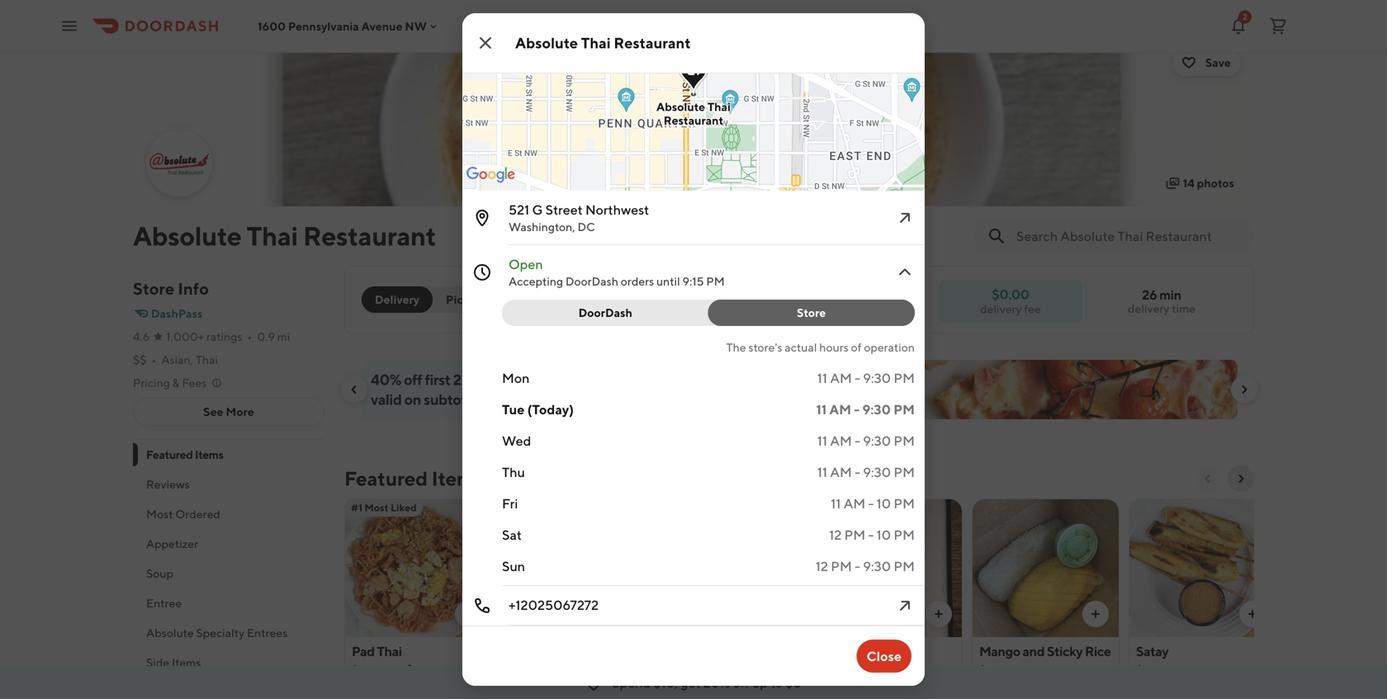 Task type: locate. For each thing, give the bounding box(es) containing it.
liked for #2 most liked
[[549, 502, 576, 514]]

featured inside heading
[[344, 467, 428, 491]]

mango and sticky rice $8.00
[[980, 644, 1111, 677]]

2 horizontal spatial add item to cart image
[[1089, 608, 1103, 621]]

store up dashpass
[[133, 279, 175, 299]]

11 am - 9:30 pm for tue (today)
[[816, 402, 915, 418]]

1 horizontal spatial orders
[[621, 275, 654, 288]]

$8.00
[[823, 664, 856, 677], [980, 664, 1013, 677]]

1 vertical spatial up
[[752, 675, 768, 691]]

- for sat
[[869, 527, 874, 543]]

wed
[[502, 433, 531, 449]]

$8.00 down mango
[[980, 664, 1013, 677]]

14 photos
[[1183, 176, 1235, 190]]

items left "thu"
[[432, 467, 483, 491]]

- for mon
[[855, 370, 861, 386]]

most right #2 at bottom
[[523, 502, 547, 514]]

most down the reviews
[[146, 508, 173, 521]]

pm for wed
[[894, 433, 915, 449]]

1 click item image from the top
[[895, 208, 915, 228]]

0 vertical spatial doordash
[[566, 275, 619, 288]]

am for thu
[[830, 465, 852, 480]]

1 horizontal spatial liked
[[549, 502, 576, 514]]

previous button of carousel image
[[1202, 472, 1215, 486]]

entrees
[[247, 627, 288, 640]]

Item Search search field
[[1017, 227, 1241, 245]]

1 vertical spatial store
[[797, 306, 826, 320]]

appetizer button
[[133, 529, 325, 559]]

up up $15
[[508, 371, 526, 389]]

2 liked from the left
[[549, 502, 576, 514]]

&
[[172, 376, 180, 390]]

to
[[528, 371, 542, 389], [771, 675, 783, 691]]

reviews button
[[133, 470, 325, 500]]

doordash down open accepting doordash orders until 9:15 pm
[[579, 306, 633, 320]]

pricing
[[133, 376, 170, 390]]

(today)
[[528, 402, 574, 418]]

•
[[247, 330, 252, 344], [152, 353, 156, 367], [393, 664, 398, 677], [859, 664, 864, 677]]

doordash inside button
[[579, 306, 633, 320]]

0 horizontal spatial delivery
[[981, 302, 1022, 316]]

0 vertical spatial 10
[[877, 496, 891, 512]]

1 horizontal spatial featured
[[344, 467, 428, 491]]

1 vertical spatial doordash
[[579, 306, 633, 320]]

2 right first
[[453, 371, 461, 389]]

100% (6)
[[882, 664, 929, 677]]

side
[[146, 656, 169, 670]]

11 for fri
[[831, 496, 841, 512]]

hour options option group
[[502, 300, 915, 326]]

0 horizontal spatial $8.00
[[823, 664, 856, 677]]

street
[[546, 202, 583, 218]]

store inside store button
[[797, 306, 826, 320]]

0 horizontal spatial add item to cart image
[[462, 608, 475, 621]]

asian,
[[161, 353, 193, 367]]

doordash inside open accepting doordash orders until 9:15 pm
[[566, 275, 619, 288]]

#2
[[508, 502, 521, 514]]

12
[[829, 527, 842, 543], [816, 559, 828, 574]]

delivery
[[1128, 302, 1170, 316], [981, 302, 1022, 316]]

1 horizontal spatial $8.00
[[980, 664, 1013, 677]]

pm for sun
[[894, 559, 915, 574]]

see more
[[203, 405, 254, 419]]

items
[[195, 448, 224, 462], [432, 467, 483, 491], [172, 656, 201, 670]]

orders up $15
[[464, 371, 506, 389]]

1 vertical spatial featured
[[344, 467, 428, 491]]

open menu image
[[59, 16, 79, 36]]

2 $8.00 from the left
[[980, 664, 1013, 677]]

1 horizontal spatial most
[[365, 502, 389, 514]]

store info
[[133, 279, 209, 299]]

featured items up '#1 most liked' on the left bottom of the page
[[344, 467, 483, 491]]

save button
[[1173, 50, 1241, 76]]

store up the store's actual hours of operation
[[797, 306, 826, 320]]

94%
[[416, 664, 439, 677]]

Store button
[[708, 300, 915, 326]]

1 vertical spatial click item image
[[895, 263, 915, 282]]

12 pm - 10 pm
[[829, 527, 915, 543]]

0 vertical spatial items
[[195, 448, 224, 462]]

fees
[[182, 376, 207, 390]]

off right $10
[[571, 371, 590, 389]]

9:30
[[863, 370, 891, 386], [863, 402, 891, 418], [863, 433, 891, 449], [863, 465, 891, 480], [863, 559, 891, 574]]

2 inside 40% off first 2 orders up to $10 off with 40welcome, valid on subtotals $15
[[453, 371, 461, 389]]

liked
[[391, 502, 417, 514], [549, 502, 576, 514]]

0 horizontal spatial orders
[[464, 371, 506, 389]]

pickup
[[446, 293, 484, 306]]

absolute thai restaurant image
[[133, 33, 1255, 206], [148, 132, 211, 195]]

up inside 40% off first 2 orders up to $10 off with 40welcome, valid on subtotals $15
[[508, 371, 526, 389]]

sat
[[502, 527, 522, 543]]

• down spring rolls on the right bottom of page
[[859, 664, 864, 677]]

to inside 40% off first 2 orders up to $10 off with 40welcome, valid on subtotals $15
[[528, 371, 542, 389]]

$8.00 inside the mango and sticky rice $8.00
[[980, 664, 1013, 677]]

3 add item to cart image from the left
[[1089, 608, 1103, 621]]

pm
[[706, 275, 725, 288], [894, 370, 915, 386], [894, 402, 915, 418], [894, 433, 915, 449], [894, 465, 915, 480], [894, 496, 915, 512], [845, 527, 866, 543], [894, 527, 915, 543], [831, 559, 852, 574], [894, 559, 915, 574]]

pm for thu
[[894, 465, 915, 480]]

rice
[[1085, 644, 1111, 660]]

1 horizontal spatial delivery
[[1128, 302, 1170, 316]]

$15,
[[654, 675, 678, 691]]

0 horizontal spatial liked
[[391, 502, 417, 514]]

0 vertical spatial 12
[[829, 527, 842, 543]]

0 vertical spatial featured items
[[146, 448, 224, 462]]

click item image
[[895, 208, 915, 228], [895, 263, 915, 282]]

0 horizontal spatial 12
[[816, 559, 828, 574]]

0 horizontal spatial featured
[[146, 448, 193, 462]]

save
[[1206, 56, 1232, 69]]

more
[[226, 405, 254, 419]]

pm for mon
[[894, 370, 915, 386]]

0 vertical spatial up
[[508, 371, 526, 389]]

entree button
[[133, 589, 325, 619]]

10 down 11 am - 10 pm
[[877, 527, 891, 543]]

1 horizontal spatial store
[[797, 306, 826, 320]]

2 left 0 items, open order cart image on the top right of the page
[[1243, 12, 1248, 21]]

off up on
[[404, 371, 422, 389]]

1 horizontal spatial to
[[771, 675, 783, 691]]

$$
[[133, 353, 147, 367]]

pennsylvania
[[288, 19, 359, 33]]

featured
[[146, 448, 193, 462], [344, 467, 428, 491]]

absolute thai restaurant
[[515, 34, 691, 52], [657, 100, 731, 127], [657, 100, 731, 127], [133, 221, 436, 252]]

1 vertical spatial items
[[432, 467, 483, 491]]

1 horizontal spatial add item to cart image
[[933, 608, 946, 621]]

0 vertical spatial featured
[[146, 448, 193, 462]]

- for wed
[[855, 433, 861, 449]]

0 horizontal spatial 2
[[453, 371, 461, 389]]

- for sun
[[855, 559, 861, 574]]

notification bell image
[[1229, 16, 1249, 36]]

1 vertical spatial 10
[[877, 527, 891, 543]]

9:30 for thu
[[863, 465, 891, 480]]

mon
[[502, 370, 530, 386]]

1 horizontal spatial featured items
[[344, 467, 483, 491]]

11 am - 9:30 pm for wed
[[818, 433, 915, 449]]

0 horizontal spatial to
[[528, 371, 542, 389]]

0 vertical spatial click item image
[[895, 208, 915, 228]]

to left $10
[[528, 371, 542, 389]]

mi
[[277, 330, 290, 344]]

$$ • asian, thai
[[133, 353, 218, 367]]

items inside button
[[172, 656, 201, 670]]

1 vertical spatial to
[[771, 675, 783, 691]]

9:30 for wed
[[863, 433, 891, 449]]

#1 most liked
[[351, 502, 417, 514]]

featured items up the reviews
[[146, 448, 224, 462]]

9:30 for sun
[[863, 559, 891, 574]]

featured up '#1 most liked' on the left bottom of the page
[[344, 467, 428, 491]]

restaurant
[[614, 34, 691, 52], [664, 114, 724, 127], [664, 114, 724, 127], [303, 221, 436, 252]]

11 for wed
[[818, 433, 828, 449]]

Pickup radio
[[423, 287, 497, 313]]

4.6
[[133, 330, 150, 344]]

11 am - 9:30 pm
[[818, 370, 915, 386], [816, 402, 915, 418], [818, 433, 915, 449], [818, 465, 915, 480]]

soup
[[146, 567, 173, 581]]

add item to cart image for mango and sticky rice
[[1089, 608, 1103, 621]]

add item to cart image
[[1246, 608, 1260, 621]]

(18)
[[441, 664, 460, 677]]

1 horizontal spatial off
[[571, 371, 590, 389]]

most right #1
[[365, 502, 389, 514]]

am
[[830, 370, 852, 386], [830, 402, 852, 418], [830, 433, 852, 449], [830, 465, 852, 480], [844, 496, 866, 512]]

store for store info
[[133, 279, 175, 299]]

doordash up doordash button
[[566, 275, 619, 288]]

2 horizontal spatial off
[[733, 675, 750, 691]]

2 vertical spatial items
[[172, 656, 201, 670]]

2 10 from the top
[[877, 527, 891, 543]]

10 up "12 pm - 10 pm"
[[877, 496, 891, 512]]

$8.00 down spring
[[823, 664, 856, 677]]

11 am - 10 pm
[[831, 496, 915, 512]]

(6)
[[914, 664, 929, 677]]

liked inside button
[[549, 502, 576, 514]]

close button
[[857, 640, 912, 673]]

pm for sat
[[894, 527, 915, 543]]

2 horizontal spatial most
[[523, 502, 547, 514]]

pm for tue (today)
[[894, 402, 915, 418]]

rolls
[[863, 644, 892, 660]]

2 click item image from the top
[[895, 263, 915, 282]]

2 add item to cart image from the left
[[933, 608, 946, 621]]

actual
[[785, 341, 817, 354]]

1 10 from the top
[[877, 496, 891, 512]]

1 add item to cart image from the left
[[462, 608, 475, 621]]

0 vertical spatial orders
[[621, 275, 654, 288]]

delivery left fee
[[981, 302, 1022, 316]]

up for orders
[[508, 371, 526, 389]]

0 vertical spatial 2
[[1243, 12, 1248, 21]]

orders
[[621, 275, 654, 288], [464, 371, 506, 389]]

hours
[[820, 341, 849, 354]]

liked for #1 most liked
[[391, 502, 417, 514]]

orders left until
[[621, 275, 654, 288]]

0 vertical spatial to
[[528, 371, 542, 389]]

10
[[877, 496, 891, 512], [877, 527, 891, 543]]

liked right #2 at bottom
[[549, 502, 576, 514]]

1 horizontal spatial up
[[752, 675, 768, 691]]

up left $5
[[752, 675, 768, 691]]

0 horizontal spatial up
[[508, 371, 526, 389]]

items right side
[[172, 656, 201, 670]]

side items button
[[133, 648, 325, 678]]

pad thai image
[[345, 499, 491, 638]]

featured up the reviews
[[146, 448, 193, 462]]

order methods option group
[[362, 287, 497, 313]]

521 g street northwest washington, dc
[[509, 202, 649, 234]]

26 min delivery time
[[1128, 287, 1196, 316]]

liked down featured items heading
[[391, 502, 417, 514]]

the store's actual hours of operation
[[727, 341, 915, 354]]

1 vertical spatial orders
[[464, 371, 506, 389]]

am for wed
[[830, 433, 852, 449]]

sun
[[502, 559, 525, 574]]

time
[[1172, 302, 1196, 316]]

-
[[855, 370, 861, 386], [854, 402, 860, 418], [855, 433, 861, 449], [855, 465, 861, 480], [869, 496, 874, 512], [869, 527, 874, 543], [855, 559, 861, 574]]

pricing & fees button
[[133, 375, 223, 392]]

0 items, open order cart image
[[1269, 16, 1289, 36]]

spring rolls image
[[816, 499, 962, 638]]

items up "reviews" button at bottom
[[195, 448, 224, 462]]

$18.00
[[352, 664, 390, 677]]

delivery left time
[[1128, 302, 1170, 316]]

0 vertical spatial store
[[133, 279, 175, 299]]

valid
[[371, 391, 402, 408]]

1 horizontal spatial 12
[[829, 527, 842, 543]]

1 vertical spatial 12
[[816, 559, 828, 574]]

add item to cart image
[[462, 608, 475, 621], [933, 608, 946, 621], [1089, 608, 1103, 621]]

0 horizontal spatial store
[[133, 279, 175, 299]]

• right $18.00
[[393, 664, 398, 677]]

side items
[[146, 656, 201, 670]]

of
[[851, 341, 862, 354]]

ratings
[[207, 330, 242, 344]]

1 liked from the left
[[391, 502, 417, 514]]

1 vertical spatial 2
[[453, 371, 461, 389]]

items inside heading
[[432, 467, 483, 491]]

select promotional banner element
[[750, 420, 849, 449]]

11 for tue (today)
[[816, 402, 827, 418]]

drunken noodle image
[[502, 499, 648, 638]]

absolute thai restaurant dialog
[[374, 0, 1009, 686]]

northwest
[[586, 202, 649, 218]]

pad thai
[[352, 644, 402, 660]]

pm inside open accepting doordash orders until 9:15 pm
[[706, 275, 725, 288]]

spring
[[823, 644, 861, 660]]

off right 20%
[[733, 675, 750, 691]]

to left $5
[[771, 675, 783, 691]]



Task type: describe. For each thing, give the bounding box(es) containing it.
1 vertical spatial featured items
[[344, 467, 483, 491]]

specialty
[[196, 627, 245, 640]]

accepting
[[509, 275, 563, 288]]

open accepting doordash orders until 9:15 pm
[[509, 256, 725, 288]]

and
[[1023, 644, 1045, 660]]

12 for 12 pm - 9:30 pm
[[816, 559, 828, 574]]

94% (18)
[[416, 664, 460, 677]]

with
[[592, 371, 621, 389]]

- for thu
[[855, 465, 861, 480]]

open
[[509, 256, 543, 272]]

satay image
[[1130, 499, 1276, 638]]

click item image for northwest
[[895, 208, 915, 228]]

add item to cart image for spring rolls
[[933, 608, 946, 621]]

tue (today)
[[502, 402, 574, 418]]

orders inside open accepting doordash orders until 9:15 pm
[[621, 275, 654, 288]]

100%
[[882, 664, 912, 677]]

10 for am
[[877, 496, 891, 512]]

min
[[1160, 287, 1182, 303]]

pad see ew image
[[659, 499, 805, 638]]

mango and sticky rice image
[[973, 499, 1119, 638]]

powered by google image
[[467, 167, 515, 183]]

pad
[[352, 644, 375, 660]]

g
[[532, 202, 543, 218]]

$15
[[487, 391, 510, 408]]

0 horizontal spatial off
[[404, 371, 422, 389]]

9:30 for mon
[[863, 370, 891, 386]]

sticky
[[1047, 644, 1083, 660]]

map region
[[374, 0, 1009, 279]]

until
[[657, 275, 680, 288]]

1 $8.00 from the left
[[823, 664, 856, 677]]

satay $10.00
[[1137, 644, 1176, 677]]

40welcome,
[[624, 371, 725, 389]]

close
[[867, 649, 902, 665]]

on
[[404, 391, 421, 408]]

absolute inside button
[[146, 627, 194, 640]]

- for tue (today)
[[854, 402, 860, 418]]

spring rolls
[[823, 644, 892, 660]]

close absolute thai restaurant image
[[476, 33, 496, 53]]

photos
[[1197, 176, 1235, 190]]

absolute specialty entrees button
[[133, 619, 325, 648]]

to for $10
[[528, 371, 542, 389]]

next button of carousel image
[[1238, 383, 1251, 396]]

satay
[[1137, 644, 1169, 660]]

delivery inside 26 min delivery time
[[1128, 302, 1170, 316]]

1600 pennsylvania avenue nw
[[258, 19, 427, 33]]

- for fri
[[869, 496, 874, 512]]

store for store
[[797, 306, 826, 320]]

$10
[[545, 371, 569, 389]]

click item image for orders
[[895, 263, 915, 282]]

Delivery radio
[[362, 287, 433, 313]]

$5
[[786, 675, 802, 691]]

fee
[[1025, 302, 1041, 316]]

nw
[[405, 19, 427, 33]]

featured items heading
[[344, 466, 483, 492]]

9:30 for tue (today)
[[863, 402, 891, 418]]

9:15
[[683, 275, 704, 288]]

am for fri
[[844, 496, 866, 512]]

11 am - 9:30 pm for mon
[[818, 370, 915, 386]]

• right $$
[[152, 353, 156, 367]]

14 photos button
[[1157, 170, 1245, 197]]

click item image
[[895, 596, 915, 616]]

most ordered button
[[133, 500, 325, 529]]

521
[[509, 202, 530, 218]]

26
[[1143, 287, 1158, 303]]

11 am - 9:30 pm for thu
[[818, 465, 915, 480]]

0 horizontal spatial most
[[146, 508, 173, 521]]

mango
[[980, 644, 1021, 660]]

delivery
[[375, 293, 420, 306]]

#1
[[351, 502, 363, 514]]

delivery inside $0.00 delivery fee
[[981, 302, 1022, 316]]

0.9
[[257, 330, 275, 344]]

$10.00
[[1137, 664, 1176, 677]]

$0.00 delivery fee
[[981, 287, 1041, 316]]

up for off
[[752, 675, 768, 691]]

am for mon
[[830, 370, 852, 386]]

get
[[681, 675, 701, 691]]

1,000+
[[166, 330, 204, 344]]

0 horizontal spatial featured items
[[146, 448, 224, 462]]

store's
[[749, 341, 783, 354]]

most for #2
[[523, 502, 547, 514]]

12 for 12 pm - 10 pm
[[829, 527, 842, 543]]

10 for pm
[[877, 527, 891, 543]]

+12025067272
[[509, 598, 599, 613]]

dc
[[578, 220, 595, 234]]

#2 most liked
[[508, 502, 576, 514]]

0.9 mi
[[257, 330, 290, 344]]

orders inside 40% off first 2 orders up to $10 off with 40welcome, valid on subtotals $15
[[464, 371, 506, 389]]

washington,
[[509, 220, 575, 234]]

info
[[178, 279, 209, 299]]

most ordered
[[146, 508, 220, 521]]

next button of carousel image
[[1235, 472, 1248, 486]]

most for #1
[[365, 502, 389, 514]]

1,000+ ratings •
[[166, 330, 252, 344]]

$0.00
[[992, 287, 1030, 302]]

11 for thu
[[818, 465, 828, 480]]

spend
[[612, 675, 651, 691]]

see more button
[[134, 399, 324, 425]]

20%
[[703, 675, 730, 691]]

1 horizontal spatial 2
[[1243, 12, 1248, 21]]

40%
[[371, 371, 401, 389]]

to for $5
[[771, 675, 783, 691]]

am for tue (today)
[[830, 402, 852, 418]]

fri
[[502, 496, 518, 512]]

pm for fri
[[894, 496, 915, 512]]

see
[[203, 405, 223, 419]]

DoorDash button
[[502, 300, 719, 326]]

absolute specialty entrees
[[146, 627, 288, 640]]

• left 0.9 at the left top
[[247, 330, 252, 344]]

appetizer
[[146, 537, 198, 551]]

tue
[[502, 402, 525, 418]]

spend $15, get 20% off up to $5
[[612, 675, 802, 691]]

14
[[1183, 176, 1195, 190]]

40% off first 2 orders up to $10 off with 40welcome, valid on subtotals $15
[[371, 371, 725, 408]]

previous button of carousel image
[[348, 383, 361, 396]]

dashpass
[[151, 307, 203, 320]]

11 for mon
[[818, 370, 828, 386]]



Task type: vqa. For each thing, say whether or not it's contained in the screenshot.


